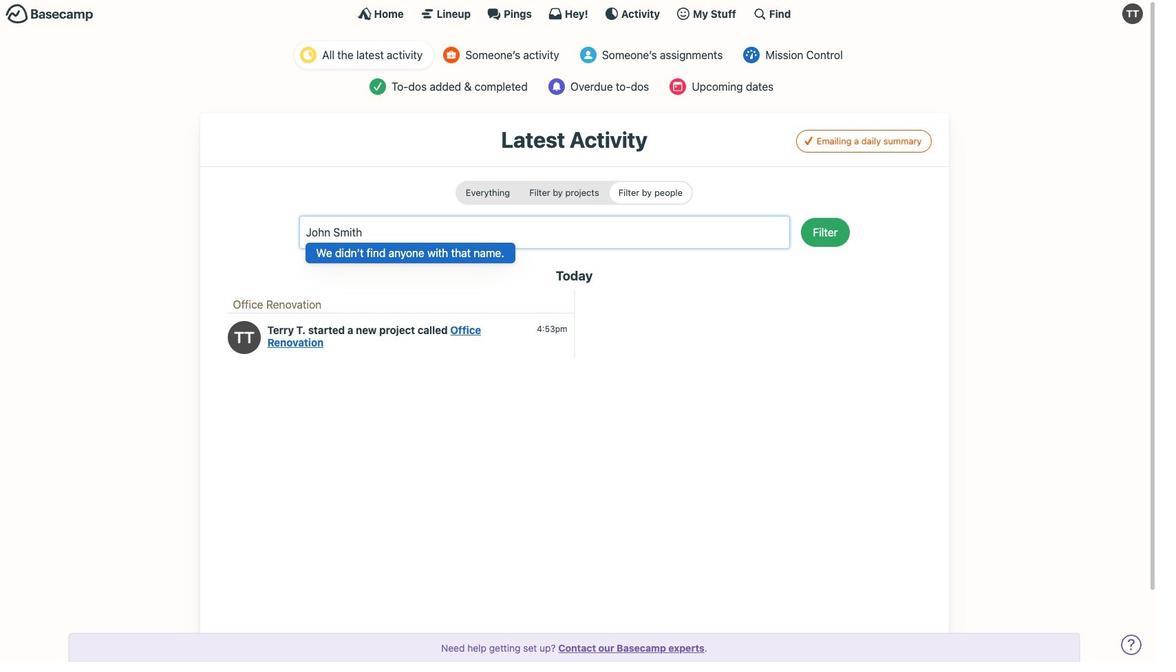 Task type: locate. For each thing, give the bounding box(es) containing it.
main element
[[0, 0, 1149, 27]]

None submit
[[457, 183, 519, 204], [520, 183, 608, 204], [610, 183, 692, 204], [457, 183, 519, 204], [520, 183, 608, 204], [610, 183, 692, 204]]

list box
[[305, 243, 515, 264]]

person report image
[[443, 47, 460, 63]]

Type the names of people whose activity you'd like to see text field
[[305, 222, 762, 243]]



Task type: describe. For each thing, give the bounding box(es) containing it.
4:53pm element
[[537, 324, 567, 335]]

assignment image
[[580, 47, 597, 63]]

filter activity group
[[455, 181, 693, 205]]

switch accounts image
[[6, 3, 94, 25]]

terry turtle image
[[227, 321, 261, 354]]

event image
[[670, 78, 686, 95]]

keyboard shortcut: ⌘ + / image
[[753, 7, 767, 21]]

terry turtle image
[[1123, 3, 1143, 24]]

activity report image
[[300, 47, 317, 63]]

todo image
[[369, 78, 386, 95]]

gauge image
[[744, 47, 760, 63]]

reminder image
[[548, 78, 565, 95]]



Task type: vqa. For each thing, say whether or not it's contained in the screenshot.
Required within the name required
no



